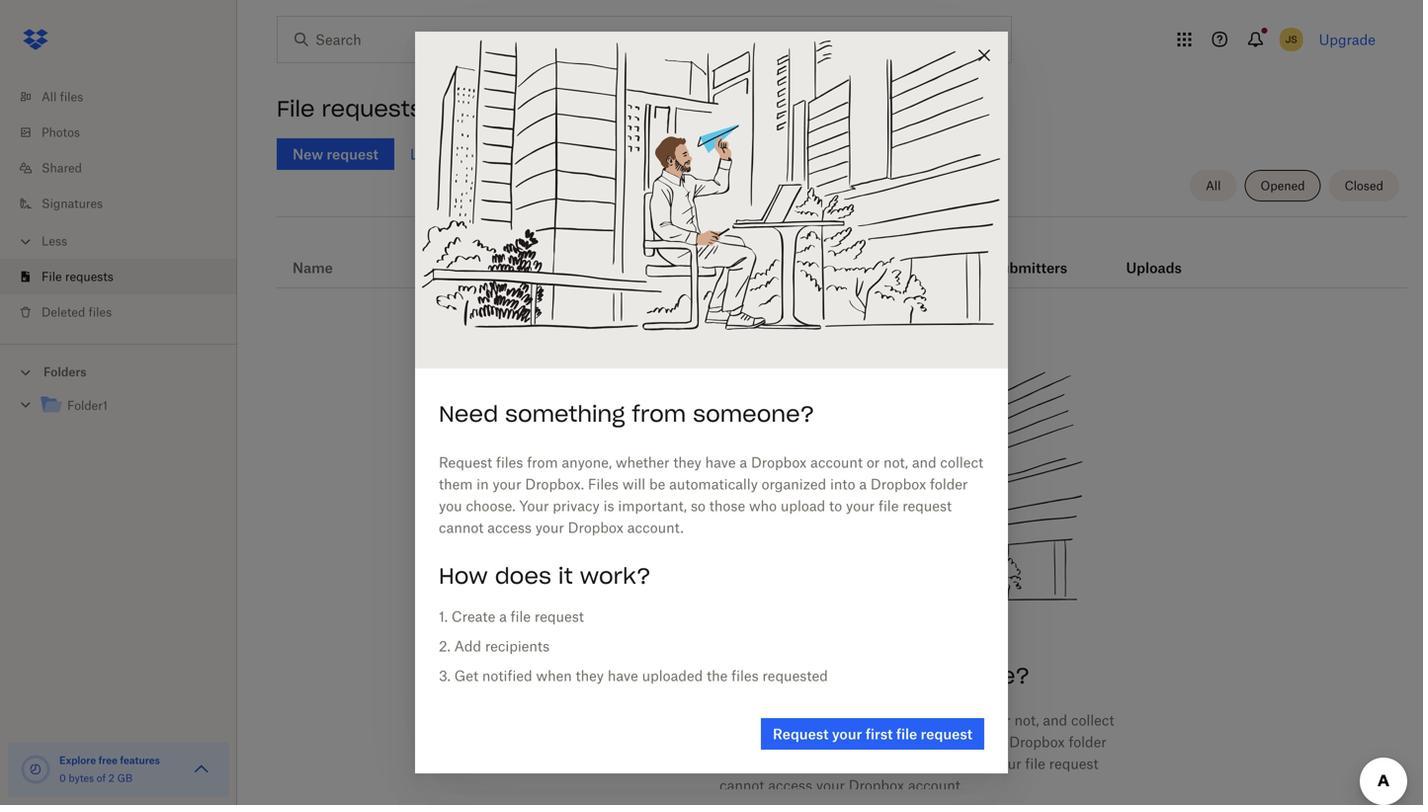 Task type: vqa. For each thing, say whether or not it's contained in the screenshot.
at
no



Task type: describe. For each thing, give the bounding box(es) containing it.
closed
[[1345, 178, 1384, 193]]

file requests inside 'list item'
[[42, 269, 114, 284]]

1 vertical spatial you
[[586, 756, 609, 773]]

folders
[[44, 365, 87, 380]]

explore
[[59, 755, 96, 767]]

upgrade link
[[1320, 31, 1376, 48]]

0 vertical spatial request files from anyone, whether they have a dropbox account or not, and collect them in your dropbox. files will be automatically organized into a dropbox folder you choose. your privacy is important, so those who upload to your file request cannot access your dropbox account.
[[439, 454, 984, 536]]

1 vertical spatial anyone,
[[693, 712, 743, 729]]

cannot inside dialog
[[439, 520, 484, 536]]

1 horizontal spatial dropbox.
[[664, 734, 723, 751]]

file requests list item
[[0, 259, 237, 295]]

2 horizontal spatial have
[[837, 712, 867, 729]]

1 vertical spatial in
[[615, 734, 628, 751]]

the
[[707, 668, 728, 685]]

shared link
[[16, 150, 237, 186]]

0 horizontal spatial account.
[[628, 520, 684, 536]]

3.
[[439, 668, 451, 685]]

how
[[439, 563, 488, 590]]

1 vertical spatial request files from anyone, whether they have a dropbox account or not, and collect them in your dropbox. files will be automatically organized into a dropbox folder you choose. your privacy is important, so those who upload to your file request cannot access your dropbox account.
[[570, 712, 1115, 794]]

1 horizontal spatial not,
[[1015, 712, 1040, 729]]

requested
[[763, 668, 828, 685]]

1 vertical spatial those
[[856, 756, 892, 773]]

opened button
[[1245, 170, 1322, 202]]

learn
[[410, 146, 448, 163]]

1 column header from the left
[[992, 232, 1071, 280]]

upgrade
[[1320, 31, 1376, 48]]

deleted
[[42, 305, 85, 320]]

1 horizontal spatial is
[[750, 756, 761, 773]]

request your first file request
[[773, 726, 973, 743]]

does
[[495, 563, 552, 590]]

signatures link
[[16, 186, 237, 221]]

1 horizontal spatial privacy
[[700, 756, 747, 773]]

1. create a file request
[[439, 609, 584, 625]]

privacy inside dialog
[[553, 498, 600, 515]]

1 vertical spatial access
[[768, 778, 813, 794]]

created
[[586, 260, 641, 276]]

1 vertical spatial automatically
[[808, 734, 897, 751]]

notified
[[482, 668, 533, 685]]

0 horizontal spatial they
[[576, 668, 604, 685]]

0 vertical spatial will
[[623, 476, 646, 493]]

1 horizontal spatial organized
[[901, 734, 965, 751]]

folders button
[[0, 357, 237, 386]]

and inside dialog
[[912, 454, 937, 471]]

folder1 link
[[40, 393, 221, 420]]

row containing name
[[277, 224, 1408, 289]]

opened
[[1261, 178, 1306, 193]]

first
[[866, 726, 893, 743]]

1 horizontal spatial need
[[654, 662, 714, 690]]

uploaded
[[642, 668, 703, 685]]

0 vertical spatial so
[[691, 498, 706, 515]]

0 horizontal spatial in
[[477, 476, 489, 493]]

0 vertical spatial whether
[[616, 454, 670, 471]]

0 vertical spatial file
[[277, 95, 315, 123]]

deleted files
[[42, 305, 112, 320]]

created button
[[586, 256, 641, 280]]

1 horizontal spatial will
[[761, 734, 784, 751]]

0 vertical spatial you
[[439, 498, 462, 515]]

something inside dialog
[[505, 400, 625, 428]]

signatures
[[42, 196, 103, 211]]

pro trial element
[[859, 256, 890, 280]]

1 vertical spatial need something from someone?
[[654, 662, 1030, 690]]

0 vertical spatial need something from someone?
[[439, 400, 815, 428]]

1 vertical spatial and
[[1043, 712, 1068, 729]]

0 vertical spatial requests
[[322, 95, 423, 123]]

0 horizontal spatial or
[[867, 454, 880, 471]]

1 horizontal spatial collect
[[1072, 712, 1115, 729]]

1 horizontal spatial someone?
[[909, 662, 1030, 690]]

recipients
[[485, 638, 550, 655]]

0 horizontal spatial those
[[710, 498, 746, 515]]

1 vertical spatial account.
[[908, 778, 965, 794]]

all files
[[42, 89, 83, 104]]

2.
[[439, 638, 451, 655]]

all files link
[[16, 79, 237, 115]]

file inside button
[[897, 726, 918, 743]]

need inside dialog
[[439, 400, 498, 428]]

1 horizontal spatial be
[[788, 734, 804, 751]]

0 vertical spatial account
[[811, 454, 863, 471]]

1 horizontal spatial into
[[969, 734, 995, 751]]

someone? inside dialog
[[693, 400, 815, 428]]

0 horizontal spatial choose.
[[466, 498, 516, 515]]

1 horizontal spatial folder
[[1069, 734, 1107, 751]]

less
[[42, 234, 67, 249]]

0 horizontal spatial not,
[[884, 454, 909, 471]]

photos link
[[16, 115, 237, 150]]

1 vertical spatial your
[[666, 756, 696, 773]]

about
[[452, 146, 489, 163]]

0 horizontal spatial access
[[488, 520, 532, 536]]

less image
[[16, 232, 36, 252]]

2 horizontal spatial requests
[[517, 146, 573, 163]]

all for all
[[1206, 178, 1222, 193]]

0 vertical spatial who
[[749, 498, 777, 515]]

request your first file request button
[[761, 719, 985, 750]]

0 vertical spatial they
[[674, 454, 702, 471]]

learn about file requests
[[410, 146, 573, 163]]

0 vertical spatial important,
[[618, 498, 687, 515]]

2 vertical spatial they
[[805, 712, 833, 729]]

1 horizontal spatial to
[[976, 756, 989, 773]]

gb
[[117, 773, 133, 785]]

1 vertical spatial important,
[[765, 756, 834, 773]]

all for all files
[[42, 89, 57, 104]]



Task type: locate. For each thing, give the bounding box(es) containing it.
0 vertical spatial or
[[867, 454, 880, 471]]

quota usage element
[[20, 754, 51, 786]]

account.
[[628, 520, 684, 536], [908, 778, 965, 794]]

0 horizontal spatial upload
[[781, 498, 826, 515]]

1 vertical spatial who
[[896, 756, 924, 773]]

in up how
[[477, 476, 489, 493]]

of
[[97, 773, 106, 785]]

1 vertical spatial be
[[788, 734, 804, 751]]

and
[[912, 454, 937, 471], [1043, 712, 1068, 729]]

learn about file requests link
[[410, 146, 573, 163]]

will down requested
[[761, 734, 784, 751]]

0 vertical spatial folder
[[930, 476, 968, 493]]

dropbox.
[[525, 476, 584, 493], [664, 734, 723, 751]]

1 vertical spatial file
[[42, 269, 62, 284]]

choose. up how
[[466, 498, 516, 515]]

file requests up deleted files
[[42, 269, 114, 284]]

1 horizontal spatial have
[[706, 454, 736, 471]]

0 horizontal spatial file requests
[[42, 269, 114, 284]]

1 horizontal spatial request
[[570, 712, 623, 729]]

0 vertical spatial cannot
[[439, 520, 484, 536]]

file requests
[[277, 95, 423, 123], [42, 269, 114, 284]]

need
[[439, 400, 498, 428], [654, 662, 714, 690]]

they
[[674, 454, 702, 471], [576, 668, 604, 685], [805, 712, 833, 729]]

1 vertical spatial to
[[976, 756, 989, 773]]

0 horizontal spatial all
[[42, 89, 57, 104]]

1 horizontal spatial your
[[666, 756, 696, 773]]

3. get notified when they have uploaded the files requested
[[439, 668, 828, 685]]

files
[[60, 89, 83, 104], [89, 305, 112, 320], [496, 454, 523, 471], [732, 668, 759, 685], [627, 712, 654, 729]]

files
[[588, 476, 619, 493], [727, 734, 758, 751]]

request
[[903, 498, 952, 515], [535, 609, 584, 625], [921, 726, 973, 743], [1050, 756, 1099, 773]]

0 horizontal spatial organized
[[762, 476, 827, 493]]

1 horizontal spatial those
[[856, 756, 892, 773]]

0 horizontal spatial folder
[[930, 476, 968, 493]]

1 vertical spatial dropbox.
[[664, 734, 723, 751]]

you up how
[[439, 498, 462, 515]]

0 horizontal spatial anyone,
[[562, 454, 612, 471]]

request inside button
[[921, 726, 973, 743]]

0 vertical spatial all
[[42, 89, 57, 104]]

1 vertical spatial cannot
[[720, 778, 765, 794]]

or
[[867, 454, 880, 471], [998, 712, 1011, 729]]

0 vertical spatial choose.
[[466, 498, 516, 515]]

important, down request your first file request button
[[765, 756, 834, 773]]

them up how
[[439, 476, 473, 493]]

anyone,
[[562, 454, 612, 471], [693, 712, 743, 729]]

1 vertical spatial into
[[969, 734, 995, 751]]

0 vertical spatial anyone,
[[562, 454, 612, 471]]

when
[[536, 668, 572, 685]]

1.
[[439, 609, 448, 625]]

requests up learn on the left top of the page
[[322, 95, 423, 123]]

automatically inside dialog
[[670, 476, 758, 493]]

1 vertical spatial all
[[1206, 178, 1222, 193]]

who
[[749, 498, 777, 515], [896, 756, 924, 773]]

into inside dialog
[[831, 476, 856, 493]]

0 vertical spatial is
[[604, 498, 615, 515]]

0
[[59, 773, 66, 785]]

1 horizontal spatial so
[[838, 756, 853, 773]]

2 column header from the left
[[1127, 232, 1206, 280]]

1 horizontal spatial upload
[[928, 756, 973, 773]]

in
[[477, 476, 489, 493], [615, 734, 628, 751]]

your up how does it work?
[[520, 498, 549, 515]]

privacy
[[553, 498, 600, 515], [700, 756, 747, 773]]

0 vertical spatial those
[[710, 498, 746, 515]]

deleted files link
[[16, 295, 237, 330]]

2
[[109, 773, 115, 785]]

1 horizontal spatial important,
[[765, 756, 834, 773]]

dropbox image
[[16, 20, 55, 59]]

0 horizontal spatial automatically
[[670, 476, 758, 493]]

have
[[706, 454, 736, 471], [608, 668, 639, 685], [837, 712, 867, 729]]

1 vertical spatial is
[[750, 756, 761, 773]]

you down 3. get notified when they have uploaded the files requested
[[586, 756, 609, 773]]

to inside dialog
[[830, 498, 843, 515]]

choose. down 3. get notified when they have uploaded the files requested
[[613, 756, 663, 773]]

requests right about
[[517, 146, 573, 163]]

it
[[559, 563, 573, 590]]

a
[[740, 454, 748, 471], [860, 476, 867, 493], [499, 609, 507, 625], [871, 712, 879, 729], [998, 734, 1006, 751]]

1 horizontal spatial account
[[942, 712, 994, 729]]

1 vertical spatial organized
[[901, 734, 965, 751]]

access up does
[[488, 520, 532, 536]]

1 horizontal spatial cannot
[[720, 778, 765, 794]]

0 vertical spatial access
[[488, 520, 532, 536]]

account. up work?
[[628, 520, 684, 536]]

1 vertical spatial they
[[576, 668, 604, 685]]

dropbox. down uploaded
[[664, 734, 723, 751]]

1 vertical spatial privacy
[[700, 756, 747, 773]]

0 vertical spatial automatically
[[670, 476, 758, 493]]

0 horizontal spatial will
[[623, 476, 646, 493]]

0 vertical spatial collect
[[941, 454, 984, 471]]

folder
[[930, 476, 968, 493], [1069, 734, 1107, 751]]

privacy up the 'it'
[[553, 498, 600, 515]]

them down 3. get notified when they have uploaded the files requested
[[578, 734, 612, 751]]

bytes
[[69, 773, 94, 785]]

all up photos
[[42, 89, 57, 104]]

account. down request your first file request button
[[908, 778, 965, 794]]

file inside 'list item'
[[42, 269, 62, 284]]

those
[[710, 498, 746, 515], [856, 756, 892, 773]]

requests inside 'list item'
[[65, 269, 114, 284]]

0 horizontal spatial request
[[439, 454, 493, 471]]

will
[[623, 476, 646, 493], [761, 734, 784, 751]]

choose.
[[466, 498, 516, 515], [613, 756, 663, 773]]

0 vertical spatial organized
[[762, 476, 827, 493]]

0 vertical spatial dropbox.
[[525, 476, 584, 493]]

1 vertical spatial something
[[721, 662, 841, 690]]

cannot
[[439, 520, 484, 536], [720, 778, 765, 794]]

1 horizontal spatial or
[[998, 712, 1011, 729]]

0 horizontal spatial need
[[439, 400, 498, 428]]

add
[[454, 638, 482, 655]]

all left opened button
[[1206, 178, 1222, 193]]

be inside dialog
[[650, 476, 666, 493]]

so
[[691, 498, 706, 515], [838, 756, 853, 773]]

0 horizontal spatial into
[[831, 476, 856, 493]]

1 vertical spatial them
[[578, 734, 612, 751]]

list containing all files
[[0, 67, 237, 344]]

1 horizontal spatial file
[[277, 95, 315, 123]]

list
[[0, 67, 237, 344]]

into
[[831, 476, 856, 493], [969, 734, 995, 751]]

0 horizontal spatial so
[[691, 498, 706, 515]]

1 horizontal spatial who
[[896, 756, 924, 773]]

organized
[[762, 476, 827, 493], [901, 734, 965, 751]]

request inside request your first file request button
[[773, 726, 829, 743]]

0 horizontal spatial them
[[439, 476, 473, 493]]

dialog containing need something from someone?
[[415, 32, 1008, 774]]

requests
[[322, 95, 423, 123], [517, 146, 573, 163], [65, 269, 114, 284]]

how does it work?
[[439, 563, 651, 590]]

dropbox. up how does it work?
[[525, 476, 584, 493]]

name
[[293, 260, 333, 276]]

automatically
[[670, 476, 758, 493], [808, 734, 897, 751]]

in down 3. get notified when they have uploaded the files requested
[[615, 734, 628, 751]]

whether
[[616, 454, 670, 471], [747, 712, 801, 729]]

access
[[488, 520, 532, 536], [768, 778, 813, 794]]

files up work?
[[588, 476, 619, 493]]

1 vertical spatial files
[[727, 734, 758, 751]]

1 horizontal spatial all
[[1206, 178, 1222, 193]]

you
[[439, 498, 462, 515], [586, 756, 609, 773]]

0 horizontal spatial collect
[[941, 454, 984, 471]]

0 horizontal spatial have
[[608, 668, 639, 685]]

create
[[452, 609, 496, 625]]

0 vertical spatial in
[[477, 476, 489, 493]]

0 vertical spatial and
[[912, 454, 937, 471]]

all
[[42, 89, 57, 104], [1206, 178, 1222, 193]]

from
[[632, 400, 686, 428], [527, 454, 558, 471], [848, 662, 902, 690], [658, 712, 689, 729]]

column header
[[992, 232, 1071, 280], [1127, 232, 1206, 280]]

file requests link
[[16, 259, 237, 295]]

0 vertical spatial your
[[520, 498, 549, 515]]

to
[[830, 498, 843, 515], [976, 756, 989, 773]]

your down uploaded
[[666, 756, 696, 773]]

1 vertical spatial folder
[[1069, 734, 1107, 751]]

shared
[[42, 161, 82, 175]]

privacy down the
[[700, 756, 747, 773]]

files down the
[[727, 734, 758, 751]]

file requests up learn on the left top of the page
[[277, 95, 423, 123]]

photos
[[42, 125, 80, 140]]

0 vertical spatial them
[[439, 476, 473, 493]]

row
[[277, 224, 1408, 289]]

collect
[[941, 454, 984, 471], [1072, 712, 1115, 729]]

2. add recipients
[[439, 638, 550, 655]]

work?
[[580, 563, 651, 590]]

folder1
[[67, 398, 108, 413]]

them
[[439, 476, 473, 493], [578, 734, 612, 751]]

0 horizontal spatial privacy
[[553, 498, 600, 515]]

0 horizontal spatial cannot
[[439, 520, 484, 536]]

1 horizontal spatial requests
[[322, 95, 423, 123]]

get
[[455, 668, 479, 685]]

1 vertical spatial have
[[608, 668, 639, 685]]

0 vertical spatial file requests
[[277, 95, 423, 123]]

folder inside dialog
[[930, 476, 968, 493]]

upload
[[781, 498, 826, 515], [928, 756, 973, 773]]

will up work?
[[623, 476, 646, 493]]

need something from someone?
[[439, 400, 815, 428], [654, 662, 1030, 690]]

all button
[[1191, 170, 1237, 202]]

0 horizontal spatial be
[[650, 476, 666, 493]]

file
[[493, 146, 513, 163], [879, 498, 899, 515], [511, 609, 531, 625], [897, 726, 918, 743], [1026, 756, 1046, 773]]

important,
[[618, 498, 687, 515], [765, 756, 834, 773]]

1 vertical spatial or
[[998, 712, 1011, 729]]

requests up deleted files
[[65, 269, 114, 284]]

closed button
[[1329, 170, 1400, 202]]

free
[[98, 755, 118, 767]]

0 horizontal spatial files
[[588, 476, 619, 493]]

0 horizontal spatial you
[[439, 498, 462, 515]]

1 vertical spatial file requests
[[42, 269, 114, 284]]

organized inside dialog
[[762, 476, 827, 493]]

all inside button
[[1206, 178, 1222, 193]]

your
[[520, 498, 549, 515], [666, 756, 696, 773]]

1 horizontal spatial choose.
[[613, 756, 663, 773]]

0 horizontal spatial your
[[520, 498, 549, 515]]

features
[[120, 755, 160, 767]]

0 horizontal spatial and
[[912, 454, 937, 471]]

files inside dialog
[[588, 476, 619, 493]]

dropbox
[[751, 454, 807, 471], [871, 476, 927, 493], [568, 520, 624, 536], [882, 712, 938, 729], [1010, 734, 1065, 751], [849, 778, 905, 794]]

dialog
[[415, 32, 1008, 774]]

is
[[604, 498, 615, 515], [750, 756, 761, 773]]

your inside button
[[832, 726, 863, 743]]

0 horizontal spatial requests
[[65, 269, 114, 284]]

0 vertical spatial have
[[706, 454, 736, 471]]

0 vertical spatial someone?
[[693, 400, 815, 428]]

explore free features 0 bytes of 2 gb
[[59, 755, 160, 785]]

access down request your first file request button
[[768, 778, 813, 794]]

0 vertical spatial to
[[830, 498, 843, 515]]

important, up work?
[[618, 498, 687, 515]]

1 horizontal spatial something
[[721, 662, 841, 690]]

1 vertical spatial whether
[[747, 712, 801, 729]]

not,
[[884, 454, 909, 471], [1015, 712, 1040, 729]]

1 vertical spatial account
[[942, 712, 994, 729]]

request files from anyone, whether they have a dropbox account or not, and collect them in your dropbox. files will be automatically organized into a dropbox folder you choose. your privacy is important, so those who upload to your file request cannot access your dropbox account.
[[439, 454, 984, 536], [570, 712, 1115, 794]]

1 vertical spatial need
[[654, 662, 714, 690]]

be
[[650, 476, 666, 493], [788, 734, 804, 751]]

request
[[439, 454, 493, 471], [570, 712, 623, 729], [773, 726, 829, 743]]

0 horizontal spatial column header
[[992, 232, 1071, 280]]



